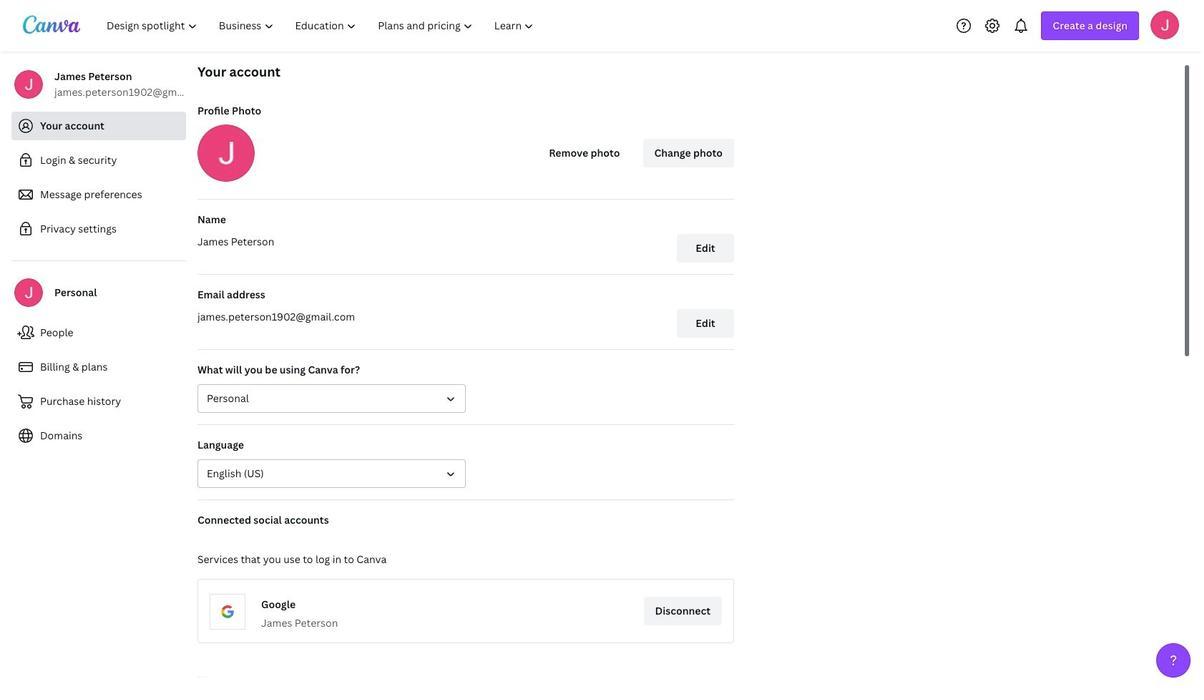 Task type: locate. For each thing, give the bounding box(es) containing it.
Language: English (US) button
[[198, 460, 466, 488]]

None button
[[198, 385, 466, 413]]

top level navigation element
[[97, 11, 547, 40]]



Task type: vqa. For each thing, say whether or not it's contained in the screenshot.
'Top level navigation' element
yes



Task type: describe. For each thing, give the bounding box(es) containing it.
james peterson image
[[1151, 10, 1180, 39]]



